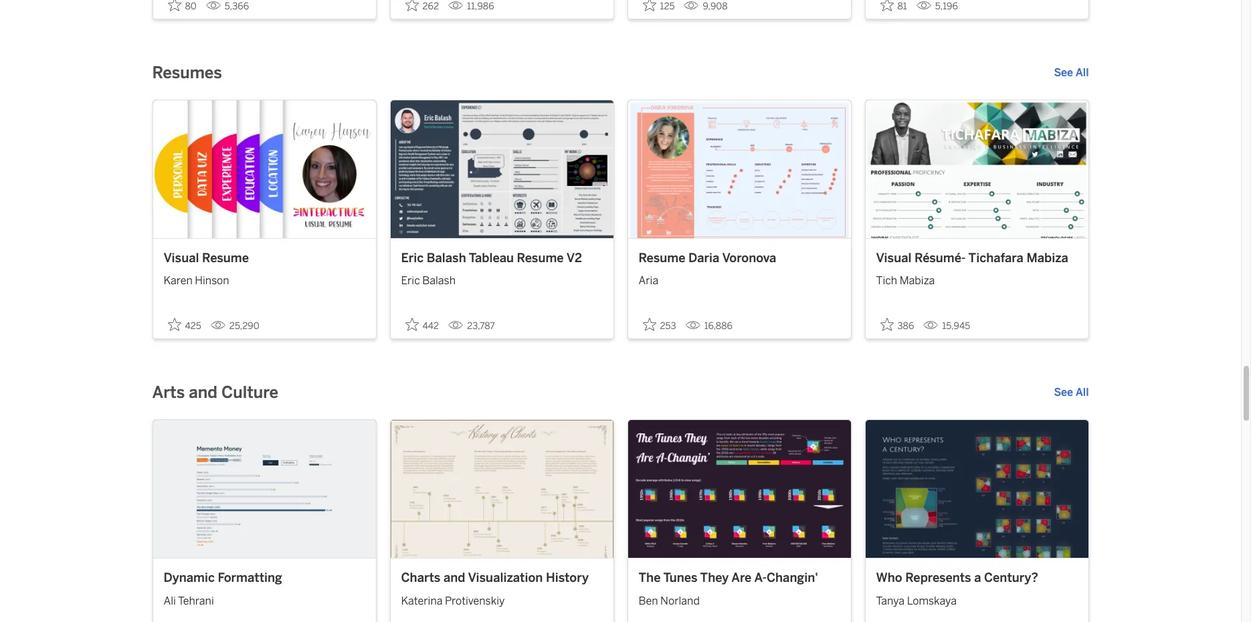 Task type: vqa. For each thing, say whether or not it's contained in the screenshot.


Task type: describe. For each thing, give the bounding box(es) containing it.
386
[[898, 321, 914, 332]]

history
[[546, 571, 589, 586]]

balash for eric balash
[[422, 275, 456, 287]]

9,908 views element
[[679, 0, 733, 17]]

a-
[[754, 571, 767, 586]]

aria
[[639, 275, 659, 287]]

see all resumes element
[[1054, 65, 1089, 81]]

workbook thumbnail image for tunes
[[628, 420, 851, 558]]

tehrani
[[178, 595, 214, 608]]

are
[[732, 571, 752, 586]]

tichafara
[[969, 251, 1024, 266]]

see for arts and culture
[[1054, 386, 1073, 399]]

the tunes they are a-changin' link
[[639, 570, 840, 588]]

workbook thumbnail image for formatting
[[153, 420, 376, 558]]

16,886 views element
[[680, 315, 738, 337]]

charts
[[401, 571, 441, 586]]

daria
[[689, 251, 720, 266]]

culture
[[221, 383, 278, 402]]

resumes
[[152, 63, 222, 82]]

visualization
[[468, 571, 543, 586]]

norland
[[661, 595, 700, 608]]

the tunes they are a-changin'
[[639, 571, 818, 586]]

voronova
[[722, 251, 776, 266]]

80
[[185, 0, 197, 12]]

workbook thumbnail image for résumé-
[[866, 100, 1088, 238]]

aria link
[[639, 268, 840, 289]]

see all arts and culture element
[[1054, 385, 1089, 401]]

5,366 views element
[[201, 0, 254, 17]]

and for visualization
[[444, 571, 465, 586]]

v2
[[567, 251, 582, 266]]

ben
[[639, 595, 658, 608]]

resume daria voronova link
[[639, 250, 840, 268]]

eric balash tableau resume v2 link
[[401, 250, 603, 268]]

katerina protivenskiy
[[401, 595, 505, 608]]

hinson
[[195, 275, 229, 287]]

katerina
[[401, 595, 443, 608]]

Add Favorite button
[[401, 314, 443, 336]]

a
[[974, 571, 981, 586]]

karen
[[164, 275, 193, 287]]

balash for eric balash tableau resume v2
[[427, 251, 466, 266]]

visual for visual résumé- tichafara mabiza
[[876, 251, 912, 266]]

5,196 views element
[[911, 0, 963, 17]]

15,945
[[942, 321, 970, 332]]

add favorite button for visual resume
[[164, 314, 205, 336]]

add favorite button for resume daria voronova
[[639, 314, 680, 336]]

tanya
[[876, 595, 905, 608]]

resume daria voronova
[[639, 251, 776, 266]]

visual résumé- tichafara mabiza link
[[876, 250, 1078, 268]]

formatting
[[218, 571, 282, 586]]

visual resume link
[[164, 250, 365, 268]]

century?
[[984, 571, 1039, 586]]

all for resumes
[[1076, 66, 1089, 79]]

Add Favorite button
[[164, 0, 201, 16]]

262
[[423, 0, 439, 12]]

represents
[[906, 571, 971, 586]]

tunes
[[663, 571, 698, 586]]

who represents a century?
[[876, 571, 1039, 586]]

25,290 views element
[[205, 315, 265, 337]]

eric for eric balash
[[401, 275, 420, 287]]

tich mabiza
[[876, 275, 935, 287]]

ali tehrani link
[[164, 588, 365, 610]]

arts and culture
[[152, 383, 278, 402]]

see for resumes
[[1054, 66, 1073, 79]]

2 resume from the left
[[517, 251, 564, 266]]

81
[[898, 0, 907, 12]]

dynamic formatting link
[[164, 570, 365, 588]]

add favorite button containing 81
[[876, 0, 911, 16]]

eric balash link
[[401, 268, 603, 289]]

1 horizontal spatial mabiza
[[1027, 251, 1069, 266]]

see all for resumes
[[1054, 66, 1089, 79]]

visual for visual resume
[[164, 251, 199, 266]]

ben norland link
[[639, 588, 840, 610]]

tableau
[[469, 251, 514, 266]]

charts and visualization history link
[[401, 570, 603, 588]]

dynamic formatting
[[164, 571, 282, 586]]

dynamic
[[164, 571, 215, 586]]



Task type: locate. For each thing, give the bounding box(es) containing it.
11,986
[[467, 0, 494, 12]]

all for arts and culture
[[1076, 386, 1089, 399]]

1 vertical spatial see
[[1054, 386, 1073, 399]]

add favorite button containing 425
[[164, 314, 205, 336]]

balash up eric balash
[[427, 251, 466, 266]]

2 all from the top
[[1076, 386, 1089, 399]]

eric for eric balash tableau resume v2
[[401, 251, 424, 266]]

eric balash tableau resume v2
[[401, 251, 582, 266]]

253
[[660, 321, 676, 332]]

eric up eric balash
[[401, 251, 424, 266]]

tich
[[876, 275, 897, 287]]

Add Favorite button
[[639, 0, 679, 16], [876, 0, 911, 16], [164, 314, 205, 336], [639, 314, 680, 336], [876, 314, 918, 336]]

add favorite button down 'tich mabiza'
[[876, 314, 918, 336]]

0 vertical spatial see
[[1054, 66, 1073, 79]]

0 vertical spatial see all
[[1054, 66, 1089, 79]]

see all
[[1054, 66, 1089, 79], [1054, 386, 1089, 399]]

1 vertical spatial see all
[[1054, 386, 1089, 399]]

23,787
[[467, 321, 495, 332]]

ali
[[164, 595, 176, 608]]

see all link for resumes
[[1054, 65, 1089, 81]]

balash
[[427, 251, 466, 266], [422, 275, 456, 287]]

add favorite button containing 253
[[639, 314, 680, 336]]

and right arts
[[189, 383, 217, 402]]

1 vertical spatial balash
[[422, 275, 456, 287]]

katerina protivenskiy link
[[401, 588, 603, 610]]

1 horizontal spatial visual
[[876, 251, 912, 266]]

mabiza right tichafara at the top of page
[[1027, 251, 1069, 266]]

and for culture
[[189, 383, 217, 402]]

Add Favorite button
[[401, 0, 443, 16]]

eric inside eric balash link
[[401, 275, 420, 287]]

1 visual from the left
[[164, 251, 199, 266]]

25,290
[[229, 321, 259, 332]]

1 vertical spatial mabiza
[[900, 275, 935, 287]]

resume up aria
[[639, 251, 686, 266]]

2 see all link from the top
[[1054, 385, 1089, 401]]

workbook thumbnail image for represents
[[866, 420, 1088, 558]]

who represents a century? link
[[876, 570, 1078, 588]]

changin'
[[767, 571, 818, 586]]

tanya lomskaya
[[876, 595, 957, 608]]

2 see all from the top
[[1054, 386, 1089, 399]]

1 see all from the top
[[1054, 66, 1089, 79]]

see all for arts and culture
[[1054, 386, 1089, 399]]

425
[[185, 321, 201, 332]]

workbook thumbnail image for balash
[[390, 100, 613, 238]]

mabiza
[[1027, 251, 1069, 266], [900, 275, 935, 287]]

ben norland
[[639, 595, 700, 608]]

eric
[[401, 251, 424, 266], [401, 275, 420, 287]]

2 visual from the left
[[876, 251, 912, 266]]

visual up tich
[[876, 251, 912, 266]]

and up katerina protivenskiy
[[444, 571, 465, 586]]

5,196
[[935, 0, 958, 12]]

tich mabiza link
[[876, 268, 1078, 289]]

125
[[660, 0, 675, 12]]

resume up hinson
[[202, 251, 249, 266]]

all
[[1076, 66, 1089, 79], [1076, 386, 1089, 399]]

1 vertical spatial see all link
[[1054, 385, 1089, 401]]

tanya lomskaya link
[[876, 588, 1078, 610]]

karen hinson
[[164, 275, 229, 287]]

16,886
[[704, 321, 733, 332]]

and
[[189, 383, 217, 402], [444, 571, 465, 586]]

1 horizontal spatial and
[[444, 571, 465, 586]]

0 horizontal spatial and
[[189, 383, 217, 402]]

mabiza right tich
[[900, 275, 935, 287]]

who
[[876, 571, 903, 586]]

1 see all link from the top
[[1054, 65, 1089, 81]]

balash inside eric balash link
[[422, 275, 456, 287]]

1 eric from the top
[[401, 251, 424, 266]]

0 vertical spatial all
[[1076, 66, 1089, 79]]

15,945 views element
[[918, 315, 976, 337]]

9,908
[[703, 0, 728, 12]]

5,366
[[225, 0, 249, 12]]

arts and culture heading
[[152, 382, 278, 404]]

add favorite button containing 386
[[876, 314, 918, 336]]

1 vertical spatial eric
[[401, 275, 420, 287]]

0 vertical spatial see all link
[[1054, 65, 1089, 81]]

see all link for arts and culture
[[1054, 385, 1089, 401]]

add favorite button down aria
[[639, 314, 680, 336]]

resume left 'v2'
[[517, 251, 564, 266]]

0 vertical spatial balash
[[427, 251, 466, 266]]

and inside heading
[[189, 383, 217, 402]]

0 horizontal spatial resume
[[202, 251, 249, 266]]

lomskaya
[[907, 595, 957, 608]]

workbook thumbnail image for daria
[[628, 100, 851, 238]]

3 resume from the left
[[639, 251, 686, 266]]

2 horizontal spatial resume
[[639, 251, 686, 266]]

2 see from the top
[[1054, 386, 1073, 399]]

add favorite button left 5,196
[[876, 0, 911, 16]]

add favorite button for visual résumé- tichafara mabiza
[[876, 314, 918, 336]]

visual
[[164, 251, 199, 266], [876, 251, 912, 266]]

add favorite button down karen
[[164, 314, 205, 336]]

protivenskiy
[[445, 595, 505, 608]]

charts and visualization history
[[401, 571, 589, 586]]

11,986 views element
[[443, 0, 500, 17]]

1 vertical spatial and
[[444, 571, 465, 586]]

résumé-
[[915, 251, 966, 266]]

resumes heading
[[152, 62, 222, 83]]

1 resume from the left
[[202, 251, 249, 266]]

they
[[700, 571, 729, 586]]

1 all from the top
[[1076, 66, 1089, 79]]

eric up 442 button
[[401, 275, 420, 287]]

see
[[1054, 66, 1073, 79], [1054, 386, 1073, 399]]

balash inside the eric balash tableau resume v2 link
[[427, 251, 466, 266]]

karen hinson link
[[164, 268, 365, 289]]

0 vertical spatial eric
[[401, 251, 424, 266]]

1 see from the top
[[1054, 66, 1073, 79]]

workbook thumbnail image for resume
[[153, 100, 376, 238]]

0 horizontal spatial mabiza
[[900, 275, 935, 287]]

2 eric from the top
[[401, 275, 420, 287]]

0 horizontal spatial visual
[[164, 251, 199, 266]]

visual résumé- tichafara mabiza
[[876, 251, 1069, 266]]

add favorite button containing 125
[[639, 0, 679, 16]]

arts
[[152, 383, 185, 402]]

ali tehrani
[[164, 595, 214, 608]]

workbook thumbnail image for and
[[390, 420, 613, 558]]

23,787 views element
[[443, 315, 500, 337]]

balash up 442
[[422, 275, 456, 287]]

eric balash
[[401, 275, 456, 287]]

442
[[423, 321, 439, 332]]

visual up karen
[[164, 251, 199, 266]]

1 horizontal spatial resume
[[517, 251, 564, 266]]

1 vertical spatial all
[[1076, 386, 1089, 399]]

visual resume
[[164, 251, 249, 266]]

0 vertical spatial and
[[189, 383, 217, 402]]

the
[[639, 571, 661, 586]]

0 vertical spatial mabiza
[[1027, 251, 1069, 266]]

add favorite button left 9,908
[[639, 0, 679, 16]]

workbook thumbnail image
[[153, 100, 376, 238], [390, 100, 613, 238], [628, 100, 851, 238], [866, 100, 1088, 238], [153, 420, 376, 558], [390, 420, 613, 558], [628, 420, 851, 558], [866, 420, 1088, 558]]

see all link
[[1054, 65, 1089, 81], [1054, 385, 1089, 401]]

resume
[[202, 251, 249, 266], [517, 251, 564, 266], [639, 251, 686, 266]]



